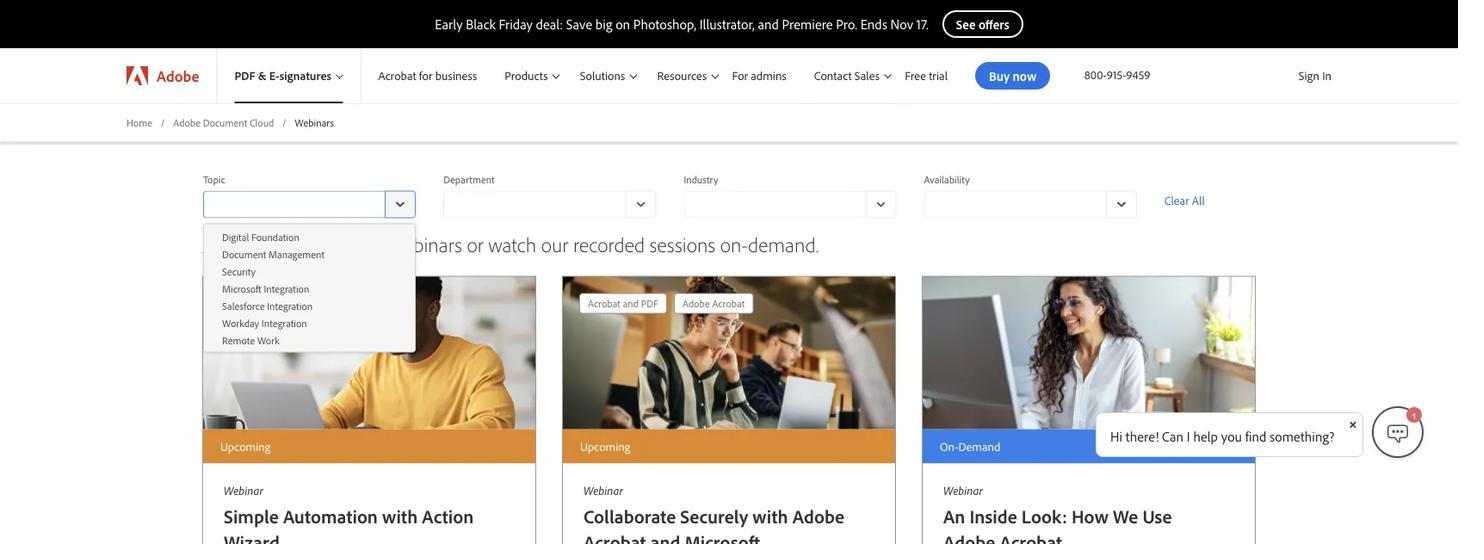 Task type: vqa. For each thing, say whether or not it's contained in the screenshot.
on-
yes



Task type: describe. For each thing, give the bounding box(es) containing it.
upcoming for collaborate
[[580, 439, 631, 454]]

resources
[[657, 68, 707, 83]]

for
[[419, 68, 433, 83]]

adobe document cloud link
[[173, 115, 274, 130]]

800-915-9459 link
[[1085, 67, 1151, 82]]

industry
[[684, 173, 719, 186]]

clear
[[1165, 193, 1190, 208]]

1
[[1412, 411, 1417, 421]]

automation
[[283, 504, 378, 528]]

free trial
[[905, 68, 948, 83]]

1 vertical spatial integration
[[267, 299, 313, 312]]

work
[[257, 334, 280, 346]]

acrobat for business link
[[361, 48, 488, 103]]

nov
[[891, 15, 914, 33]]

hi there! can i help you find something?
[[1111, 428, 1335, 445]]

acrobat left for
[[378, 68, 416, 83]]

something?
[[1270, 428, 1335, 445]]

there!
[[1126, 428, 1159, 445]]

915-
[[1107, 67, 1126, 82]]

admins
[[751, 68, 787, 83]]

remote
[[222, 334, 255, 346]]

filters link
[[203, 125, 253, 145]]

none field topic
[[203, 191, 416, 218]]

microsoft inside webinar collaborate securely with adobe acrobat and microsoft
[[685, 530, 760, 544]]

cloud
[[250, 116, 274, 129]]

availability
[[924, 173, 970, 186]]

can
[[1162, 428, 1184, 445]]

look:
[[1022, 504, 1068, 528]]

acrobat down recorded
[[588, 297, 621, 310]]

adobe document cloud
[[173, 116, 274, 129]]

demand
[[959, 439, 1001, 454]]

2 our from the left
[[541, 231, 569, 257]]

early
[[435, 15, 463, 33]]

management
[[269, 247, 325, 260]]

free trial link
[[895, 48, 958, 103]]

adobe inside webinar collaborate securely with adobe acrobat and microsoft
[[793, 504, 845, 528]]

contact sales
[[814, 68, 880, 83]]

for admins link
[[722, 48, 797, 103]]

for admins
[[732, 68, 787, 83]]

clear all
[[1165, 193, 1205, 208]]

inside
[[970, 504, 1018, 528]]

for
[[732, 68, 748, 83]]

live
[[357, 231, 385, 257]]

with for adobe
[[753, 504, 788, 528]]

17.
[[917, 15, 929, 33]]

help
[[1194, 428, 1218, 445]]

security
[[222, 265, 256, 278]]

pdf & e-signatures
[[235, 68, 332, 83]]

on-
[[940, 439, 959, 454]]

premiere
[[782, 15, 833, 33]]

Search Webinars search field
[[825, 114, 1255, 142]]

or
[[467, 231, 484, 257]]

recorded
[[573, 231, 645, 257]]

acrobat inside webinar an inside look: how we use adobe acrobat
[[1000, 530, 1062, 544]]

workday
[[222, 316, 259, 329]]

Availability text field
[[924, 191, 1106, 218]]

we
[[1113, 504, 1139, 528]]

trial
[[929, 68, 948, 83]]

adobe for adobe acrobat
[[683, 297, 710, 310]]

&
[[258, 68, 267, 83]]

webinar for simple
[[224, 483, 263, 498]]

Topic text field
[[203, 191, 385, 218]]

friday
[[499, 15, 533, 33]]

e-
[[269, 68, 280, 83]]

salesforce
[[222, 299, 265, 312]]

adobe for adobe document cloud
[[173, 116, 201, 129]]

photoshop,
[[634, 15, 697, 33]]

none field industry
[[684, 191, 897, 218]]

webinars
[[390, 231, 462, 257]]

use
[[1143, 504, 1172, 528]]

black
[[466, 15, 496, 33]]

topic
[[203, 173, 225, 186]]

department
[[444, 173, 495, 186]]

sales
[[855, 68, 880, 83]]

on
[[616, 15, 630, 33]]

none field department
[[444, 191, 656, 218]]

pdf inside pdf & e-signatures dropdown button
[[235, 68, 255, 83]]

contact sales button
[[797, 48, 895, 103]]

an
[[944, 504, 966, 528]]

watch
[[488, 231, 537, 257]]

contact
[[814, 68, 852, 83]]

sign
[[1299, 68, 1320, 83]]

pdf for collaborate securely with adobe acrobat and microsoft
[[641, 297, 659, 310]]



Task type: locate. For each thing, give the bounding box(es) containing it.
solutions button
[[563, 48, 640, 103]]

acrobat and pdf up the workday
[[228, 297, 299, 310]]

simple
[[224, 504, 279, 528]]

free
[[905, 68, 926, 83]]

2 webinar from the left
[[584, 483, 623, 498]]

0 horizontal spatial our
[[239, 231, 266, 257]]

sign in
[[1299, 68, 1332, 83]]

and up work
[[263, 297, 279, 310]]

ends
[[861, 15, 888, 33]]

webinar up simple
[[224, 483, 263, 498]]

800-915-9459
[[1085, 67, 1151, 82]]

you
[[1222, 428, 1243, 445]]

resources button
[[640, 48, 722, 103]]

microsoft inside digital foundation document management security microsoft integration salesforce integration workday integration remote work
[[222, 282, 261, 295]]

Industry text field
[[684, 191, 866, 218]]

none field up demand.
[[684, 191, 897, 218]]

0 horizontal spatial acrobat and pdf cell
[[228, 294, 299, 313]]

0 horizontal spatial microsoft
[[222, 282, 261, 295]]

webinar inside webinar simple automation with action wizard
[[224, 483, 263, 498]]

illustrator,
[[700, 15, 755, 33]]

none field for industry
[[684, 191, 897, 218]]

how
[[1072, 504, 1109, 528]]

join our upcoming live webinars or watch our recorded sessions on-demand.
[[203, 231, 819, 257]]

2 none field from the left
[[444, 191, 656, 218]]

adobe acrobat
[[683, 297, 745, 310]]

2 upcoming from the left
[[580, 439, 631, 454]]

acrobat inside "grid"
[[228, 297, 261, 310]]

acrobat and pdf for collaborate
[[588, 297, 659, 310]]

and left the premiere
[[758, 15, 779, 33]]

join our upcoming live webinars or watch our recorded sessions on-demand. element
[[176, 263, 1283, 544]]

on-demand
[[940, 439, 1001, 454]]

none field for department
[[444, 191, 656, 218]]

1 none field from the left
[[203, 191, 416, 218]]

none field up watch
[[444, 191, 656, 218]]

9459
[[1126, 67, 1151, 82]]

with inside webinar simple automation with action wizard
[[382, 504, 418, 528]]

1 horizontal spatial acrobat and pdf
[[588, 297, 659, 310]]

and down recorded
[[623, 297, 639, 310]]

acrobat inside cell
[[713, 297, 745, 310]]

1 horizontal spatial webinar
[[584, 483, 623, 498]]

adobe inside "link"
[[157, 66, 199, 85]]

big
[[596, 15, 613, 33]]

filters element
[[203, 169, 1255, 232]]

acrobat down collaborate on the bottom left of the page
[[584, 530, 646, 544]]

an inside look: how we use adobe acrobat image
[[923, 277, 1255, 429]]

home
[[127, 116, 152, 129]]

in
[[1323, 68, 1332, 83]]

early black friday deal: save big on photoshop, illustrator, and premiere pro. ends nov 17.
[[435, 15, 929, 33]]

0 vertical spatial integration
[[264, 282, 309, 295]]

products button
[[488, 48, 563, 103]]

document inside digital foundation document management security microsoft integration salesforce integration workday integration remote work
[[222, 247, 266, 260]]

row
[[314, 293, 394, 314]]

0 horizontal spatial with
[[382, 504, 418, 528]]

acrobat and pdf grid
[[216, 290, 397, 317]]

webinar
[[224, 483, 263, 498], [584, 483, 623, 498], [944, 483, 983, 498]]

document
[[203, 116, 247, 129], [222, 247, 266, 260]]

0 horizontal spatial webinar
[[224, 483, 263, 498]]

adobe inside cell
[[683, 297, 710, 310]]

acrobat and pdf inside 'grid'
[[588, 297, 659, 310]]

upcoming up simple
[[220, 439, 271, 454]]

acrobat and pdf inside "grid"
[[228, 297, 299, 310]]

row inside acrobat and pdf "grid"
[[314, 293, 394, 314]]

pdf left the & at top left
[[235, 68, 255, 83]]

1 horizontal spatial microsoft
[[685, 530, 760, 544]]

2 horizontal spatial pdf
[[641, 297, 659, 310]]

and inside "grid"
[[263, 297, 279, 310]]

1 horizontal spatial our
[[541, 231, 569, 257]]

products
[[505, 68, 548, 83]]

and down collaborate on the bottom left of the page
[[651, 530, 681, 544]]

acrobat and pdf cell for collaborate
[[588, 294, 659, 313]]

upcoming
[[271, 231, 352, 257]]

hi
[[1111, 428, 1123, 445]]

pdf for simple automation with action wizard
[[281, 297, 299, 310]]

upcoming
[[220, 439, 271, 454], [580, 439, 631, 454]]

2 acrobat and pdf cell from the left
[[588, 294, 659, 313]]

none field up upcoming
[[203, 191, 416, 218]]

acrobat and pdf down recorded
[[588, 297, 659, 310]]

pdf inside acrobat and pdf "grid"
[[281, 297, 299, 310]]

acrobat and pdf for simple
[[228, 297, 299, 310]]

1 with from the left
[[382, 504, 418, 528]]

4 none field from the left
[[924, 191, 1137, 218]]

with for action
[[382, 504, 418, 528]]

adobe acrobat cell
[[683, 294, 745, 313]]

acrobat and pdf cell for simple
[[228, 294, 299, 313]]

home link
[[127, 115, 152, 130]]

document left cloud
[[203, 116, 247, 129]]

pdf & e-signatures button
[[217, 48, 360, 103]]

none field down the search webinars search field
[[924, 191, 1137, 218]]

1 vertical spatial microsoft
[[685, 530, 760, 544]]

none field availability
[[924, 191, 1137, 218]]

webinar inside webinar an inside look: how we use adobe acrobat
[[944, 483, 983, 498]]

1 horizontal spatial pdf
[[281, 297, 299, 310]]

1 vertical spatial document
[[222, 247, 266, 260]]

with inside webinar collaborate securely with adobe acrobat and microsoft
[[753, 504, 788, 528]]

upcoming up collaborate on the bottom left of the page
[[580, 439, 631, 454]]

clear all link
[[1165, 190, 1255, 211]]

simple automation with action wizard image
[[203, 277, 536, 429]]

none field for topic
[[203, 191, 416, 218]]

digital
[[222, 230, 249, 243]]

join
[[203, 231, 234, 257]]

acrobat down the look:
[[1000, 530, 1062, 544]]

solutions
[[580, 68, 625, 83]]

webinar up collaborate on the bottom left of the page
[[584, 483, 623, 498]]

webinar collaborate securely with adobe acrobat and microsoft
[[584, 483, 845, 544]]

grid containing acrobat and pdf
[[576, 290, 757, 317]]

2 acrobat and pdf from the left
[[588, 297, 659, 310]]

Department text field
[[444, 191, 625, 218]]

sign in button
[[1296, 61, 1335, 90]]

deal:
[[536, 15, 563, 33]]

digital foundation document management security microsoft integration salesforce integration workday integration remote work
[[222, 230, 325, 346]]

wizard
[[224, 530, 280, 544]]

webinar inside webinar collaborate securely with adobe acrobat and microsoft
[[584, 483, 623, 498]]

list box
[[204, 228, 415, 348]]

our
[[239, 231, 266, 257], [541, 231, 569, 257]]

1 webinar from the left
[[224, 483, 263, 498]]

0 horizontal spatial upcoming
[[220, 439, 271, 454]]

webinar an inside look: how we use adobe acrobat
[[944, 483, 1172, 544]]

1 upcoming from the left
[[220, 439, 271, 454]]

1 our from the left
[[239, 231, 266, 257]]

demand.
[[748, 231, 819, 257]]

pdf left "adobe acrobat" on the bottom of page
[[641, 297, 659, 310]]

acrobat up the workday
[[228, 297, 261, 310]]

None field
[[203, 191, 416, 218], [444, 191, 656, 218], [684, 191, 897, 218], [924, 191, 1137, 218]]

collaborate securely with adobe acrobat and microsoft image
[[563, 277, 895, 429]]

grid
[[576, 290, 757, 317]]

upcoming for simple
[[220, 439, 271, 454]]

acrobat inside webinar collaborate securely with adobe acrobat and microsoft
[[584, 530, 646, 544]]

2 vertical spatial integration
[[262, 316, 307, 329]]

microsoft down securely
[[685, 530, 760, 544]]

webinar for an
[[944, 483, 983, 498]]

microsoft up "salesforce"
[[222, 282, 261, 295]]

1 acrobat and pdf from the left
[[228, 297, 299, 310]]

and inside webinar collaborate securely with adobe acrobat and microsoft
[[651, 530, 681, 544]]

save
[[566, 15, 593, 33]]

with right securely
[[753, 504, 788, 528]]

acrobat for business
[[378, 68, 477, 83]]

our up security
[[239, 231, 266, 257]]

and
[[758, 15, 779, 33], [263, 297, 279, 310], [623, 297, 639, 310], [651, 530, 681, 544]]

0 vertical spatial microsoft
[[222, 282, 261, 295]]

webinar simple automation with action wizard
[[224, 483, 474, 544]]

adobe inside webinar an inside look: how we use adobe acrobat
[[944, 530, 996, 544]]

grid inside join our upcoming live webinars or watch our recorded sessions on-demand. element
[[576, 290, 757, 317]]

webinar up an
[[944, 483, 983, 498]]

acrobat and pdf cell up the workday
[[228, 294, 299, 313]]

acrobat and pdf cell down recorded
[[588, 294, 659, 313]]

1 horizontal spatial acrobat and pdf cell
[[588, 294, 659, 313]]

our down department field
[[541, 231, 569, 257]]

securely
[[680, 504, 749, 528]]

adobe for adobe
[[157, 66, 199, 85]]

webinars
[[295, 116, 334, 129]]

signatures
[[280, 68, 332, 83]]

i
[[1187, 428, 1191, 445]]

webinar for collaborate
[[584, 483, 623, 498]]

microsoft
[[222, 282, 261, 295], [685, 530, 760, 544]]

sessions
[[650, 231, 716, 257]]

0 horizontal spatial pdf
[[235, 68, 255, 83]]

document up security
[[222, 247, 266, 260]]

acrobat and pdf cell
[[228, 294, 299, 313], [588, 294, 659, 313]]

2 horizontal spatial webinar
[[944, 483, 983, 498]]

1 horizontal spatial with
[[753, 504, 788, 528]]

1 button
[[1373, 406, 1424, 458]]

0 vertical spatial document
[[203, 116, 247, 129]]

with left action
[[382, 504, 418, 528]]

on-
[[720, 231, 748, 257]]

acrobat and pdf cell inside "grid"
[[228, 294, 299, 313]]

2 with from the left
[[753, 504, 788, 528]]

1 acrobat and pdf cell from the left
[[228, 294, 299, 313]]

collaborate
[[584, 504, 676, 528]]

adobe link
[[109, 48, 216, 103]]

all
[[1192, 193, 1205, 208]]

pdf inside 'grid'
[[641, 297, 659, 310]]

filters
[[203, 127, 233, 142]]

acrobat down on-
[[713, 297, 745, 310]]

none field for availability
[[924, 191, 1137, 218]]

list box containing digital foundation
[[204, 228, 415, 348]]

3 webinar from the left
[[944, 483, 983, 498]]

1 horizontal spatial upcoming
[[580, 439, 631, 454]]

adobe
[[157, 66, 199, 85], [173, 116, 201, 129], [683, 297, 710, 310], [793, 504, 845, 528], [944, 530, 996, 544]]

pdf right "salesforce"
[[281, 297, 299, 310]]

800-
[[1085, 67, 1107, 82]]

foundation
[[251, 230, 299, 243]]

3 none field from the left
[[684, 191, 897, 218]]

pdf
[[235, 68, 255, 83], [281, 297, 299, 310], [641, 297, 659, 310]]

action
[[422, 504, 474, 528]]

0 horizontal spatial acrobat and pdf
[[228, 297, 299, 310]]

acrobat and pdf
[[228, 297, 299, 310], [588, 297, 659, 310]]



